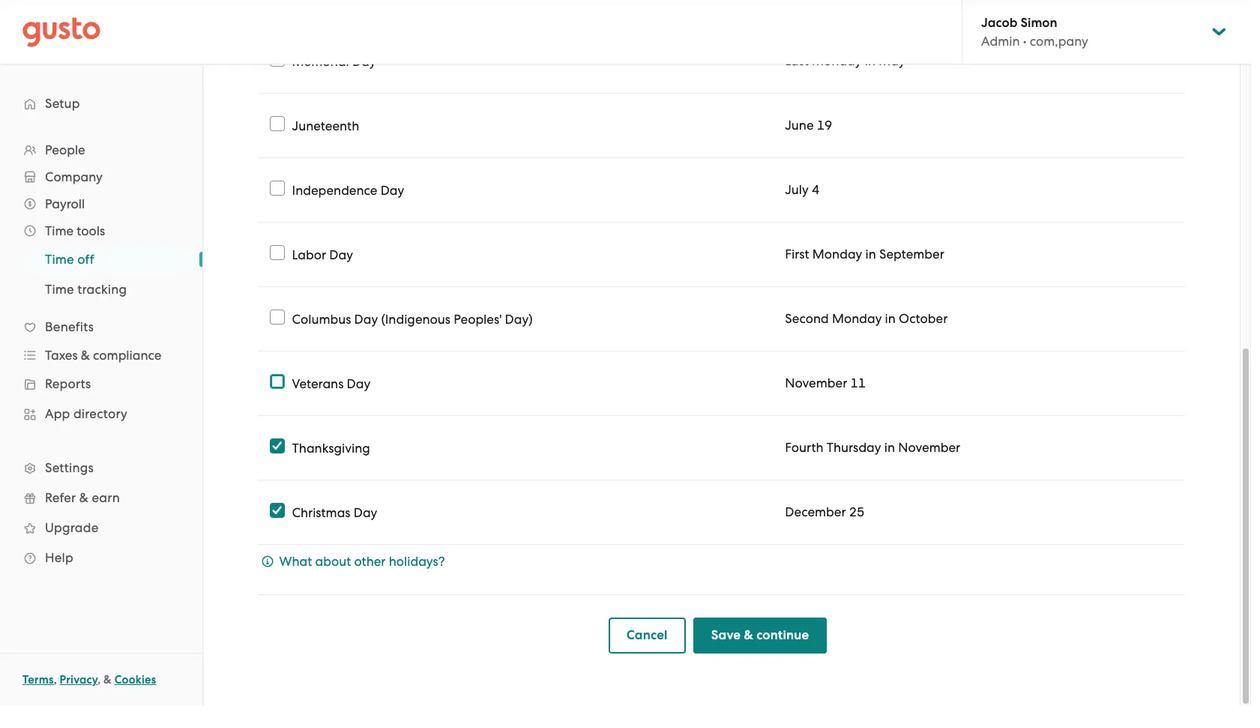 Task type: locate. For each thing, give the bounding box(es) containing it.
day for veterans
[[347, 376, 371, 391]]

Fourth Thursday in November checkbox
[[270, 439, 285, 454]]

com,pany
[[1030, 34, 1088, 49]]

1 time from the top
[[45, 223, 74, 238]]

in for may
[[865, 53, 876, 68]]

in left the may
[[865, 53, 876, 68]]

•
[[1023, 34, 1027, 49]]

payroll button
[[15, 190, 187, 217]]

admin
[[981, 34, 1020, 49]]

2 time from the top
[[45, 252, 74, 267]]

people button
[[15, 136, 187, 163]]

cookies
[[115, 673, 156, 687]]

in
[[865, 53, 876, 68], [866, 247, 876, 262], [885, 311, 896, 326], [885, 440, 895, 455]]

second
[[785, 311, 829, 326]]

veterans day
[[292, 376, 371, 391]]

1 vertical spatial time
[[45, 252, 74, 267]]

& for continue
[[744, 628, 753, 643]]

time down payroll
[[45, 223, 74, 238]]

time left off
[[45, 252, 74, 267]]

, left the privacy on the bottom left
[[54, 673, 57, 687]]

in left october
[[885, 311, 896, 326]]

list containing time off
[[0, 244, 202, 304]]

last monday in may
[[785, 53, 906, 68]]

home image
[[22, 17, 100, 47]]

list
[[0, 136, 202, 573], [0, 244, 202, 304]]

last
[[785, 53, 809, 68]]

(indigenous
[[381, 312, 451, 327]]

simon
[[1021, 15, 1058, 31]]

0 vertical spatial time
[[45, 223, 74, 238]]

First Monday in September checkbox
[[270, 245, 285, 260]]

day right 'memorial'
[[352, 54, 376, 69]]

time
[[45, 223, 74, 238], [45, 252, 74, 267], [45, 282, 74, 297]]

time down time off
[[45, 282, 74, 297]]

& right save
[[744, 628, 753, 643]]

1 list from the top
[[0, 136, 202, 573]]

reports link
[[15, 370, 187, 397]]

terms link
[[22, 673, 54, 687]]

day right veterans
[[347, 376, 371, 391]]

settings
[[45, 460, 94, 475]]

2 vertical spatial monday
[[832, 311, 882, 326]]

, left cookies button
[[98, 673, 101, 687]]

19
[[817, 118, 832, 133]]

1 vertical spatial monday
[[813, 247, 863, 262]]

0 vertical spatial monday
[[812, 53, 862, 68]]

time off
[[45, 252, 94, 267]]

privacy link
[[60, 673, 98, 687]]

2 vertical spatial time
[[45, 282, 74, 297]]

payroll
[[45, 196, 85, 211]]

in right thursday
[[885, 440, 895, 455]]

veterans
[[292, 376, 344, 391]]

taxes & compliance button
[[15, 342, 187, 369]]

time tracking
[[45, 282, 127, 297]]

day right "labor"
[[329, 247, 353, 262]]

about
[[315, 554, 351, 569]]

1 vertical spatial november
[[898, 440, 961, 455]]

labor
[[292, 247, 326, 262]]

june 19
[[785, 118, 832, 133]]

day right columbus
[[354, 312, 378, 327]]

day right independence
[[381, 183, 404, 198]]

0 horizontal spatial ,
[[54, 673, 57, 687]]

save & continue button
[[693, 618, 827, 654]]

0 vertical spatial november
[[785, 376, 847, 391]]

0 horizontal spatial november
[[785, 376, 847, 391]]

refer & earn
[[45, 490, 120, 505]]

jacob simon admin • com,pany
[[981, 15, 1088, 49]]

what about other holidays?
[[279, 554, 445, 569]]

day right christmas
[[354, 505, 377, 520]]

December 25 checkbox
[[270, 503, 285, 518]]

in for september
[[866, 247, 876, 262]]

save & continue
[[711, 628, 809, 643]]

app directory link
[[15, 400, 187, 427]]

time inside dropdown button
[[45, 223, 74, 238]]

& inside button
[[744, 628, 753, 643]]

1 horizontal spatial ,
[[98, 673, 101, 687]]

&
[[81, 348, 90, 363], [79, 490, 89, 505], [744, 628, 753, 643], [104, 673, 112, 687]]

save
[[711, 628, 741, 643]]

cancel
[[627, 628, 668, 643]]

& right taxes
[[81, 348, 90, 363]]

november
[[785, 376, 847, 391], [898, 440, 961, 455]]

,
[[54, 673, 57, 687], [98, 673, 101, 687]]

people
[[45, 142, 85, 157]]

continue
[[757, 628, 809, 643]]

setup link
[[15, 90, 187, 117]]

time tracking link
[[27, 276, 187, 303]]

& inside dropdown button
[[81, 348, 90, 363]]

monday right second
[[832, 311, 882, 326]]

terms
[[22, 673, 54, 687]]

monday right first
[[813, 247, 863, 262]]

time off link
[[27, 246, 187, 273]]

2 list from the top
[[0, 244, 202, 304]]

time for time off
[[45, 252, 74, 267]]

juneteenth
[[292, 118, 359, 133]]

compliance
[[93, 348, 162, 363]]

memorial
[[292, 54, 349, 69]]

1 , from the left
[[54, 673, 57, 687]]

thursday
[[827, 440, 881, 455]]

july
[[785, 182, 809, 197]]

& left earn
[[79, 490, 89, 505]]

privacy
[[60, 673, 98, 687]]

second monday in october
[[785, 311, 948, 326]]

1 horizontal spatial november
[[898, 440, 961, 455]]

peoples'
[[454, 312, 502, 327]]

day
[[352, 54, 376, 69], [381, 183, 404, 198], [329, 247, 353, 262], [354, 312, 378, 327], [347, 376, 371, 391], [354, 505, 377, 520]]

in left september
[[866, 247, 876, 262]]

& left cookies
[[104, 673, 112, 687]]

monday
[[812, 53, 862, 68], [813, 247, 863, 262], [832, 311, 882, 326]]

terms , privacy , & cookies
[[22, 673, 156, 687]]

independence
[[292, 183, 377, 198]]

cookies button
[[115, 671, 156, 689]]

independence day
[[292, 183, 404, 198]]

Last Monday in May checkbox
[[270, 52, 285, 67]]

monday right last
[[812, 53, 862, 68]]

June 19 checkbox
[[270, 116, 285, 131]]

3 time from the top
[[45, 282, 74, 297]]



Task type: vqa. For each thing, say whether or not it's contained in the screenshot.
Start link to the bottom
no



Task type: describe. For each thing, give the bounding box(es) containing it.
July 4 checkbox
[[270, 181, 285, 196]]

christmas day
[[292, 505, 377, 520]]

2 , from the left
[[98, 673, 101, 687]]

fourth
[[785, 440, 824, 455]]

tools
[[77, 223, 105, 238]]

tracking
[[77, 282, 127, 297]]

first monday in september
[[785, 247, 945, 262]]

benefits
[[45, 319, 94, 334]]

taxes
[[45, 348, 78, 363]]

christmas
[[292, 505, 351, 520]]

time for time tracking
[[45, 282, 74, 297]]

columbus
[[292, 312, 351, 327]]

25
[[849, 505, 865, 520]]

fourth thursday in november
[[785, 440, 961, 455]]

& for earn
[[79, 490, 89, 505]]

11
[[851, 376, 866, 391]]

monday for first
[[813, 247, 863, 262]]

october
[[899, 311, 948, 326]]

june
[[785, 118, 814, 133]]

thanksgiving
[[292, 440, 370, 455]]

other
[[354, 554, 386, 569]]

taxes & compliance
[[45, 348, 162, 363]]

list containing people
[[0, 136, 202, 573]]

company button
[[15, 163, 187, 190]]

upgrade link
[[15, 514, 187, 541]]

day for christmas
[[354, 505, 377, 520]]

refer & earn link
[[15, 484, 187, 511]]

November 11 checkbox
[[270, 374, 285, 389]]

holidays?
[[389, 554, 445, 569]]

app directory
[[45, 406, 127, 421]]

monday for last
[[812, 53, 862, 68]]

upgrade
[[45, 520, 99, 535]]

what
[[279, 554, 312, 569]]

jacob
[[981, 15, 1018, 31]]

company
[[45, 169, 102, 184]]

app
[[45, 406, 70, 421]]

& for compliance
[[81, 348, 90, 363]]

in for november
[[885, 440, 895, 455]]

july 4
[[785, 182, 820, 197]]

time for time tools
[[45, 223, 74, 238]]

Second Monday in October checkbox
[[270, 310, 285, 325]]

day for memorial
[[352, 54, 376, 69]]

reports
[[45, 376, 91, 391]]

refer
[[45, 490, 76, 505]]

time tools
[[45, 223, 105, 238]]

setup
[[45, 96, 80, 111]]

help link
[[15, 544, 187, 571]]

memorial day
[[292, 54, 376, 69]]

day)
[[505, 312, 533, 327]]

day for labor
[[329, 247, 353, 262]]

december
[[785, 505, 846, 520]]

labor day
[[292, 247, 353, 262]]

help
[[45, 550, 73, 565]]

day for independence
[[381, 183, 404, 198]]

day for columbus
[[354, 312, 378, 327]]

may
[[879, 53, 906, 68]]

gusto navigation element
[[0, 64, 202, 597]]

september
[[880, 247, 945, 262]]

november 11
[[785, 376, 866, 391]]

what about other holidays? button
[[261, 553, 445, 571]]

cancel link
[[609, 618, 686, 654]]

time tools button
[[15, 217, 187, 244]]

benefits link
[[15, 313, 187, 340]]

first
[[785, 247, 809, 262]]

in for october
[[885, 311, 896, 326]]

columbus day (indigenous peoples' day)
[[292, 312, 533, 327]]

module__icon___go7vc image
[[261, 556, 273, 568]]

settings link
[[15, 454, 187, 481]]

directory
[[73, 406, 127, 421]]

off
[[77, 252, 94, 267]]

4
[[812, 182, 820, 197]]

december 25
[[785, 505, 865, 520]]

monday for second
[[832, 311, 882, 326]]



